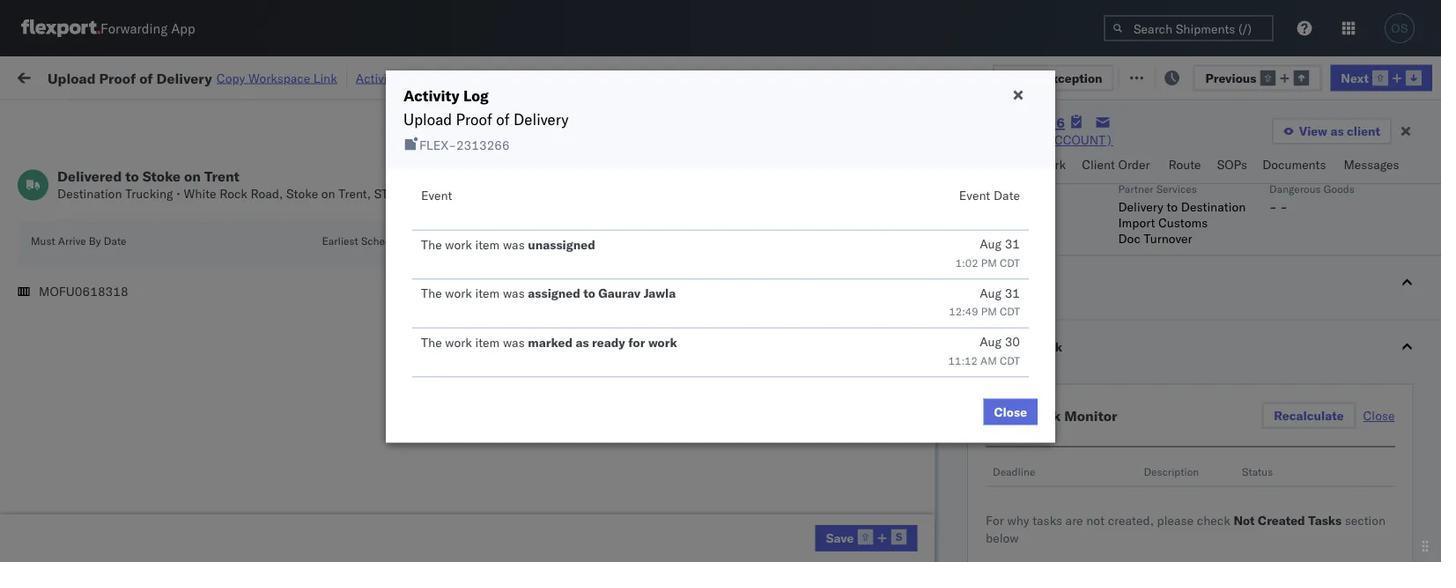 Task type: vqa. For each thing, say whether or not it's contained in the screenshot.
the topmost AC Ram
yes



Task type: describe. For each thing, give the bounding box(es) containing it.
pm for the work item was assigned to gaurav jawla
[[981, 305, 997, 318]]

0 vertical spatial 2313266
[[1004, 114, 1065, 131]]

aug for the work item was assigned to gaurav jawla
[[980, 285, 1002, 300]]

destination inside partner services delivery to destination import customs doc turnover
[[1181, 199, 1246, 215]]

los
[[166, 167, 186, 182]]

action
[[1381, 68, 1420, 84]]

1 horizontal spatial close
[[1363, 408, 1395, 424]]

2 test from the left
[[828, 448, 852, 463]]

trent,
[[339, 186, 371, 201]]

upload customs clearance documents link for flex-2329715
[[19, 214, 239, 231]]

(0)
[[285, 68, 308, 84]]

work button
[[1030, 149, 1075, 183]]

godo
[[830, 371, 866, 386]]

flex-2329715
[[973, 215, 1064, 231]]

flex-2285185
[[973, 487, 1064, 502]]

0 horizontal spatial on
[[184, 167, 201, 185]]

partner
[[1118, 183, 1153, 196]]

1 horizontal spatial exception
[[1166, 68, 1224, 84]]

2403134
[[1011, 293, 1064, 308]]

0 horizontal spatial file
[[1020, 70, 1042, 85]]

activity log button
[[356, 67, 421, 89]]

1 vertical spatial flex-2313266
[[419, 137, 510, 153]]

client order
[[1082, 157, 1150, 172]]

copy workspace link button
[[217, 70, 337, 85]]

flex-1857563
[[973, 177, 1064, 192]]

due
[[861, 70, 883, 85]]

0 vertical spatial hold
[[967, 183, 990, 196]]

ocean for --
[[539, 215, 575, 231]]

ac up allbirds
[[768, 332, 785, 347]]

work down flexport. image
[[50, 64, 96, 88]]

lcl for ac
[[579, 332, 600, 347]]

activity inside button
[[356, 70, 398, 85]]

flex-2329631
[[973, 526, 1064, 541]]

assigned
[[528, 285, 581, 301]]

event date
[[959, 188, 1020, 203]]

save
[[826, 530, 854, 546]]

st4
[[374, 186, 396, 201]]

documents button
[[1256, 149, 1337, 183]]

ram left co
[[788, 332, 813, 347]]

upload for third upload customs clearance documents button from the top of the page
[[19, 292, 59, 308]]

status
[[1242, 466, 1273, 479]]

0 vertical spatial flex-2313266
[[961, 114, 1065, 131]]

copy
[[217, 70, 245, 85]]

5:59
[[935, 70, 962, 85]]

3 upload customs clearance documents button from the top
[[19, 291, 239, 311]]

ac ram for --
[[654, 215, 699, 231]]

next button
[[1331, 65, 1433, 91]]

airport
[[115, 185, 154, 200]]

1:02
[[956, 256, 979, 269]]

apple so storage (do not use)
[[654, 526, 844, 541]]

upload customs clearance documents for flex-2330352
[[19, 253, 239, 269]]

container numbers
[[1086, 137, 1133, 164]]

0 vertical spatial pm
[[965, 70, 984, 85]]

import work button
[[141, 56, 229, 96]]

0 horizontal spatial am
[[321, 409, 341, 425]]

1 resize handle column header from the left
[[252, 137, 273, 562]]

10:15
[[284, 409, 318, 425]]

work up '2023'
[[445, 334, 472, 350]]

track
[[448, 68, 476, 84]]

upload customs clearance documents link for flex-2330352
[[19, 252, 239, 270]]

work inside work "button"
[[1037, 157, 1066, 172]]

0 horizontal spatial as
[[576, 334, 589, 350]]

schedule pickup from los angeles international airport link
[[41, 166, 250, 201]]

earliest scheduled delivery
[[322, 234, 454, 247]]

1 horizontal spatial close button
[[1363, 408, 1395, 424]]

2 ocean lcl from the top
[[539, 254, 600, 270]]

was for marked
[[503, 334, 525, 350]]

ocean for ac ram co
[[539, 332, 575, 347]]

the for the work item was assigned to gaurav jawla
[[421, 285, 442, 301]]

client for client task monitor
[[985, 407, 1026, 425]]

close inside button
[[994, 404, 1027, 419]]

documents inside 'button'
[[1263, 157, 1327, 172]]

1 horizontal spatial activity
[[404, 86, 460, 105]]

•
[[176, 186, 180, 201]]

allbirds
[[768, 371, 826, 386]]

0 horizontal spatial close button
[[984, 399, 1038, 425]]

759
[[323, 68, 346, 84]]

the work item was assigned to gaurav jawla
[[421, 285, 676, 301]]

205
[[405, 68, 428, 84]]

sops button
[[1210, 149, 1256, 183]]

2329631
[[1011, 526, 1064, 541]]

1 apple inc. test from the left
[[654, 448, 737, 463]]

8 resize handle column header from the left
[[1170, 137, 1191, 562]]

angeles
[[189, 167, 234, 182]]

the for the work item was marked as ready for work
[[421, 334, 442, 350]]

Search Shipments (/) text field
[[1104, 15, 1274, 41]]

by
[[89, 234, 101, 247]]

why
[[1007, 513, 1029, 528]]

unassigned
[[528, 237, 595, 252]]

1 test from the left
[[714, 448, 737, 463]]

2023
[[425, 409, 455, 425]]

14,
[[403, 409, 422, 425]]

united
[[429, 186, 466, 201]]

2 ac ram from the top
[[654, 293, 699, 308]]

sops
[[1217, 157, 1248, 172]]

1 horizontal spatial file
[[1141, 68, 1163, 84]]

tasks
[[1032, 513, 1062, 528]]

upload customs clearance documents for flex-2329715
[[19, 215, 239, 230]]

flex-2327041
[[973, 371, 1064, 386]]

2 vertical spatial flex-2313266
[[973, 409, 1064, 425]]

4fa,
[[399, 186, 425, 201]]

description
[[1144, 466, 1199, 479]]

ocean lcl for ac
[[539, 332, 600, 347]]

flex-2330352
[[973, 254, 1064, 270]]

dangerous
[[1269, 183, 1321, 196]]

earliest
[[322, 234, 358, 247]]

1 vertical spatial allbirds
[[654, 371, 697, 386]]

next
[[1341, 70, 1369, 85]]

mbl/mawb numbers
[[1200, 144, 1308, 157]]

-- for flex-2329715
[[1200, 215, 1215, 231]]

os button
[[1380, 8, 1420, 48]]

1 inc. from the left
[[690, 448, 711, 463]]

customs inside partner services delivery to destination import customs doc turnover
[[1158, 215, 1208, 230]]

kaisha
[[869, 371, 914, 386]]

0 vertical spatial my
[[18, 64, 46, 88]]

unknown for flex-1857563
[[284, 177, 339, 192]]

to inside partner services delivery to destination import customs doc turnover
[[1167, 199, 1178, 215]]

schedule
[[41, 167, 93, 182]]

import inside partner services delivery to destination import customs doc turnover
[[1118, 215, 1155, 230]]

cdt for for
[[1000, 354, 1020, 367]]

item for unassigned
[[475, 237, 500, 252]]

aug left 14,
[[376, 409, 400, 425]]

9 resize handle column header from the left
[[1390, 137, 1412, 562]]

cdt for jawla
[[1000, 305, 1020, 318]]

trent
[[204, 167, 240, 185]]

not
[[784, 526, 809, 541]]

0 horizontal spatial (test
[[700, 371, 736, 386]]

0 vertical spatial my work
[[18, 64, 96, 88]]

proof for upload proof of delivery copy workspace link
[[99, 69, 136, 87]]

kingdom
[[469, 186, 519, 201]]

partner services delivery to destination import customs doc turnover
[[1118, 183, 1246, 246]]

3 upload customs clearance documents from the top
[[19, 292, 239, 308]]

ocean lcl for allbirds
[[539, 371, 600, 386]]

work inside the import work button
[[191, 68, 222, 84]]

1 horizontal spatial allbirds (test account)
[[961, 132, 1113, 148]]

upload customs clearance documents button for flex-2329715
[[19, 214, 239, 233]]

2 vertical spatial 2313266
[[1011, 409, 1064, 425]]

ready
[[592, 334, 625, 350]]

2 vertical spatial to
[[584, 285, 595, 301]]

was for assigned
[[503, 285, 525, 301]]

work down united
[[445, 237, 472, 252]]

import work
[[148, 68, 222, 84]]

route button
[[1162, 149, 1210, 183]]

1 horizontal spatial hold
[[1022, 202, 1049, 217]]

event for event date
[[959, 188, 991, 203]]

client for client order
[[1082, 157, 1115, 172]]

1 horizontal spatial stoke
[[286, 186, 318, 201]]

no
[[413, 109, 427, 122]]

task
[[1030, 407, 1061, 425]]

hphtyo17333
[[1200, 371, 1287, 386]]

jawla
[[644, 285, 676, 301]]

numbers for mbl/mawb numbers
[[1264, 144, 1308, 157]]

flex-2137311
[[973, 332, 1064, 347]]

the work item was unassigned
[[421, 237, 595, 252]]

not
[[1086, 513, 1105, 528]]

upload proof of delivery
[[404, 110, 569, 129]]

my work inside button
[[967, 275, 1017, 290]]



Task type: locate. For each thing, give the bounding box(es) containing it.
customs
[[63, 215, 112, 230], [1158, 215, 1208, 230], [63, 253, 112, 269], [63, 292, 112, 308]]

0 horizontal spatial account)
[[740, 371, 806, 386]]

clearance for flex-2330352
[[115, 253, 172, 269]]

1 vertical spatial to
[[1167, 199, 1178, 215]]

of
[[139, 69, 153, 87], [496, 110, 510, 129]]

1 horizontal spatial test
[[828, 448, 852, 463]]

2 vertical spatial upload customs clearance documents
[[19, 292, 239, 308]]

unknown up earliest
[[284, 215, 339, 231]]

1 horizontal spatial destination
[[1181, 199, 1246, 215]]

5 resize handle column header from the left
[[738, 137, 760, 562]]

31 inside aug 31 1:02 pm cdt
[[1005, 236, 1020, 252]]

5 ocean from the top
[[539, 371, 575, 386]]

file down search shipments (/) text field
[[1141, 68, 1163, 84]]

clearance for flex-2329715
[[115, 215, 172, 230]]

2 vertical spatial on
[[321, 186, 335, 201]]

clearance
[[115, 215, 172, 230], [115, 253, 172, 269], [115, 292, 172, 308]]

lcl down unassigned
[[579, 254, 600, 270]]

0 vertical spatial unknown
[[284, 177, 339, 192]]

0 horizontal spatial exception
[[1045, 70, 1103, 85]]

item left marked
[[475, 334, 500, 350]]

2 clearance from the top
[[115, 253, 172, 269]]

of for upload proof of delivery copy workspace link
[[139, 69, 153, 87]]

4 ocean lcl from the top
[[539, 332, 600, 347]]

2 horizontal spatial to
[[1167, 199, 1178, 215]]

upload for upload customs clearance documents button related to flex-2330352
[[19, 253, 59, 269]]

1 horizontal spatial apple inc. test
[[768, 448, 852, 463]]

ac for flex-2329715
[[654, 215, 670, 231]]

my for my client's work button
[[967, 339, 985, 355]]

0 horizontal spatial inc.
[[690, 448, 711, 463]]

pm right 1:02
[[981, 256, 997, 269]]

work down the work item was unassigned
[[445, 285, 472, 301]]

2 vertical spatial upload customs clearance documents link
[[19, 291, 239, 309]]

proof for upload proof of delivery
[[456, 110, 492, 129]]

1 cdt from the top
[[1000, 256, 1020, 269]]

1 horizontal spatial log
[[463, 86, 489, 105]]

1 vertical spatial date
[[104, 234, 126, 247]]

date up flex-2329715
[[994, 188, 1020, 203]]

1 horizontal spatial account)
[[1047, 132, 1113, 148]]

0 horizontal spatial file exception
[[1020, 70, 1103, 85]]

3 unknown from the top
[[284, 254, 339, 270]]

31 for assigned to gaurav jawla
[[1005, 285, 1020, 300]]

ac for flex-2403134
[[654, 293, 670, 308]]

due aug 18, 5:59 pm
[[861, 70, 984, 85]]

2 vertical spatial item
[[475, 334, 500, 350]]

2 cdt from the top
[[1000, 305, 1020, 318]]

2327041
[[1011, 371, 1064, 386]]

snoozed
[[365, 109, 405, 122]]

1 horizontal spatial file exception
[[1141, 68, 1224, 84]]

pm for the work item was unassigned
[[981, 256, 997, 269]]

31 for unassigned
[[1005, 236, 1020, 252]]

2 vertical spatial was
[[503, 334, 525, 350]]

allbirds (test account) down flex-2313266 "link"
[[961, 132, 1113, 148]]

credit hold
[[985, 202, 1049, 217]]

documents for third upload customs clearance documents button from the top of the page
[[175, 292, 239, 308]]

31
[[1005, 236, 1020, 252], [1005, 285, 1020, 300]]

0 horizontal spatial numbers
[[1086, 151, 1129, 164]]

2 apple inc. test from the left
[[768, 448, 852, 463]]

1 vertical spatial ac ram
[[654, 293, 699, 308]]

item down the work item was unassigned
[[475, 285, 500, 301]]

flex-2137311 button
[[945, 327, 1068, 352], [945, 327, 1068, 352]]

client left the task
[[985, 407, 1026, 425]]

on
[[431, 68, 445, 84], [184, 167, 201, 185], [321, 186, 335, 201]]

ocean lcl down marked
[[539, 371, 600, 386]]

31 down the flex-2330352
[[1005, 285, 1020, 300]]

1 vertical spatial am
[[321, 409, 341, 425]]

created
[[1258, 513, 1305, 528]]

6 resize handle column header from the left
[[915, 137, 936, 562]]

view as client
[[1299, 123, 1381, 139]]

ac ram right gaurav
[[654, 293, 699, 308]]

cdt inside the aug 30 11:12 am cdt
[[1000, 354, 1020, 367]]

1 vertical spatial upload customs clearance documents
[[19, 253, 239, 269]]

0 horizontal spatial allbirds
[[654, 371, 697, 386]]

lcl for allbirds
[[579, 371, 600, 386]]

0 horizontal spatial stoke
[[142, 167, 181, 185]]

1 vertical spatial mofu0618318
[[1086, 409, 1175, 424]]

view as client button
[[1272, 118, 1392, 145]]

ac ram right for
[[654, 332, 699, 347]]

item
[[475, 237, 500, 252], [475, 285, 500, 301], [475, 334, 500, 350]]

1 horizontal spatial to
[[584, 285, 595, 301]]

ocean up marked
[[539, 293, 575, 308]]

1 upload customs clearance documents link from the top
[[19, 214, 239, 231]]

1 horizontal spatial import
[[1118, 215, 1155, 230]]

on left trent,
[[321, 186, 335, 201]]

lcl right marked
[[579, 332, 600, 347]]

ram for flex-2329715
[[674, 215, 699, 231]]

5 lcl from the top
[[579, 371, 600, 386]]

1 unknown from the top
[[284, 177, 339, 192]]

aug inside aug 31 12:49 pm cdt
[[980, 285, 1002, 300]]

the for the work item was unassigned
[[421, 237, 442, 252]]

numbers for container numbers
[[1086, 151, 1129, 164]]

numbers down view
[[1264, 144, 1308, 157]]

item for marked as ready for work
[[475, 334, 500, 350]]

ocean lcl up marked
[[539, 293, 600, 308]]

3 ocean from the top
[[539, 293, 575, 308]]

aug up the flex-2330352
[[980, 236, 1002, 252]]

mbl/mawb numbers button
[[1191, 140, 1394, 158]]

3 lcl from the top
[[579, 293, 600, 308]]

marked
[[528, 334, 573, 350]]

ac for flex-2137311
[[654, 332, 670, 347]]

0 vertical spatial (test
[[1007, 132, 1043, 148]]

documents for upload customs clearance documents button corresponding to flex-2329715
[[175, 215, 239, 230]]

batch
[[1343, 68, 1378, 84]]

1 upload customs clearance documents from the top
[[19, 215, 239, 230]]

pm inside aug 31 1:02 pm cdt
[[981, 256, 997, 269]]

lcl for -
[[579, 215, 600, 231]]

hold down 1857563
[[1022, 202, 1049, 217]]

2313266 down upload proof of delivery
[[456, 137, 510, 153]]

2 vertical spatial upload customs clearance documents button
[[19, 291, 239, 311]]

1 horizontal spatial proof
[[456, 110, 492, 129]]

link
[[313, 70, 337, 85]]

2 lcl from the top
[[579, 254, 600, 270]]

my left client's
[[967, 339, 985, 355]]

stoke up trucking at left
[[142, 167, 181, 185]]

work down app
[[191, 68, 222, 84]]

close button right recalculate 'button'
[[1363, 408, 1395, 424]]

log inside button
[[401, 70, 421, 85]]

0 horizontal spatial close
[[994, 404, 1027, 419]]

2 item from the top
[[475, 285, 500, 301]]

doc
[[1118, 231, 1140, 246]]

ac ram for ac ram co
[[654, 332, 699, 347]]

0 vertical spatial ac ram
[[654, 215, 699, 231]]

1 the from the top
[[421, 237, 442, 252]]

as right view
[[1331, 123, 1344, 139]]

delivered
[[57, 167, 122, 185]]

1 vertical spatial upload customs clearance documents button
[[19, 252, 239, 272]]

numbers inside container numbers
[[1086, 151, 1129, 164]]

205 on track
[[405, 68, 476, 84]]

cdt up flex-2137311
[[1000, 305, 1020, 318]]

1 horizontal spatial work
[[1037, 157, 1066, 172]]

below
[[985, 530, 1019, 546]]

aug
[[887, 70, 910, 85], [980, 236, 1002, 252], [980, 285, 1002, 300], [980, 334, 1002, 349], [376, 409, 400, 425]]

was for unassigned
[[503, 237, 525, 252]]

file exception
[[1141, 68, 1224, 84], [1020, 70, 1103, 85]]

1 clearance from the top
[[115, 215, 172, 230]]

30
[[1005, 334, 1020, 349]]

0 vertical spatial was
[[503, 237, 525, 252]]

file
[[1141, 68, 1163, 84], [1020, 70, 1042, 85]]

cdt inside aug 31 1:02 pm cdt
[[1000, 256, 1020, 269]]

hold down summary
[[967, 183, 990, 196]]

rock
[[220, 186, 248, 201]]

pm inside aug 31 12:49 pm cdt
[[981, 305, 997, 318]]

on right "205"
[[431, 68, 445, 84]]

0 horizontal spatial hold
[[967, 183, 990, 196]]

0 vertical spatial allbirds
[[961, 132, 1004, 148]]

work up flex-2403134
[[988, 275, 1017, 290]]

the right scheduled
[[421, 237, 442, 252]]

the down earliest scheduled delivery
[[421, 285, 442, 301]]

pm right '12:49'
[[981, 305, 997, 318]]

1 vertical spatial of
[[496, 110, 510, 129]]

unknown for flex-2330352
[[284, 254, 339, 270]]

proof down "forwarding app" link on the left of the page
[[99, 69, 136, 87]]

1 31 from the top
[[1005, 236, 1020, 252]]

2 inc. from the left
[[804, 448, 825, 463]]

1 vertical spatial cdt
[[1000, 305, 1020, 318]]

1 vertical spatial allbirds (test account)
[[654, 371, 806, 386]]

0 vertical spatial upload customs clearance documents link
[[19, 214, 239, 231]]

2 vertical spatial clearance
[[115, 292, 172, 308]]

flex-2313266 up summary
[[961, 114, 1065, 131]]

1 vertical spatial 2313266
[[456, 137, 510, 153]]

ocean down unassigned
[[539, 254, 575, 270]]

11:12
[[949, 354, 978, 367]]

1 vertical spatial clearance
[[115, 253, 172, 269]]

work up 1857563
[[1037, 157, 1066, 172]]

import up doc
[[1118, 215, 1155, 230]]

0 horizontal spatial date
[[104, 234, 126, 247]]

2 event from the left
[[959, 188, 991, 203]]

0 vertical spatial of
[[139, 69, 153, 87]]

forwarding app
[[100, 20, 195, 37]]

as
[[1331, 123, 1344, 139], [576, 334, 589, 350]]

of down forwarding app
[[139, 69, 153, 87]]

flex-2313266 down upload proof of delivery
[[419, 137, 510, 153]]

file exception button
[[1114, 63, 1235, 89], [1114, 63, 1235, 89], [993, 65, 1114, 91], [993, 65, 1114, 91]]

activity down 205 on track
[[404, 86, 460, 105]]

ocean up unassigned
[[539, 215, 575, 231]]

1 horizontal spatial allbirds
[[961, 132, 1004, 148]]

upload customs clearance documents button
[[19, 214, 239, 233], [19, 252, 239, 272], [19, 291, 239, 311]]

7 resize handle column header from the left
[[1056, 137, 1077, 562]]

1 upload customs clearance documents button from the top
[[19, 214, 239, 233]]

activity up the snoozed
[[356, 70, 398, 85]]

1 vertical spatial work
[[1037, 157, 1066, 172]]

aug for the work item was unassigned
[[980, 236, 1002, 252]]

aug inside the aug 30 11:12 am cdt
[[980, 334, 1002, 349]]

please
[[1157, 513, 1194, 528]]

3 cdt from the top
[[1000, 354, 1020, 367]]

0 horizontal spatial event
[[421, 188, 452, 203]]

activity log
[[356, 70, 421, 85], [404, 86, 489, 105]]

upload for upload customs clearance documents button corresponding to flex-2329715
[[19, 215, 59, 230]]

0 horizontal spatial proof
[[99, 69, 136, 87]]

1 vertical spatial my
[[967, 275, 985, 290]]

mofu0618318 down tcnu7018732
[[1086, 409, 1175, 424]]

31 inside aug 31 12:49 pm cdt
[[1005, 285, 1020, 300]]

0 vertical spatial stoke
[[142, 167, 181, 185]]

section below
[[985, 513, 1386, 546]]

my work down flexport. image
[[18, 64, 96, 88]]

-- for flex-2330352
[[1200, 254, 1215, 270]]

was left marked
[[503, 334, 525, 350]]

2 vertical spatial unknown
[[284, 254, 339, 270]]

my client's work
[[967, 339, 1062, 355]]

client's
[[988, 339, 1030, 355]]

work
[[191, 68, 222, 84], [1037, 157, 1066, 172]]

use)
[[812, 526, 844, 541]]

numbers down container
[[1086, 151, 1129, 164]]

-
[[1200, 177, 1208, 192], [1208, 177, 1215, 192], [1269, 199, 1277, 215], [1280, 199, 1288, 215], [768, 215, 776, 231], [776, 215, 784, 231], [1200, 215, 1208, 231], [1208, 215, 1215, 231], [1200, 254, 1208, 270], [1208, 254, 1215, 270], [917, 371, 925, 386], [1200, 526, 1208, 541], [1208, 526, 1215, 541]]

(test down flex-2313266 "link"
[[1007, 132, 1043, 148]]

1 ocean from the top
[[539, 215, 575, 231]]

5 ocean lcl from the top
[[539, 371, 600, 386]]

import down app
[[148, 68, 188, 84]]

flex-2313266
[[961, 114, 1065, 131], [419, 137, 510, 153], [973, 409, 1064, 425]]

1 vertical spatial the
[[421, 285, 442, 301]]

0 vertical spatial clearance
[[115, 215, 172, 230]]

documents
[[1263, 157, 1327, 172], [175, 215, 239, 230], [175, 253, 239, 269], [175, 292, 239, 308]]

aug 31 12:49 pm cdt
[[949, 285, 1020, 318]]

work up 2327041
[[1033, 339, 1062, 355]]

1 ocean lcl from the top
[[539, 215, 600, 231]]

aug inside aug 31 1:02 pm cdt
[[980, 236, 1002, 252]]

ram up the jawla
[[674, 215, 699, 231]]

stoke right road,
[[286, 186, 318, 201]]

destination inside delivered to stoke on trent destination trucking • white rock road, stoke on trent, st4 4fa, united kingdom
[[57, 186, 122, 201]]

4 resize handle column header from the left
[[624, 137, 645, 562]]

batch action button
[[1316, 63, 1431, 89]]

the
[[421, 237, 442, 252], [421, 285, 442, 301], [421, 334, 442, 350]]

cdt inside aug 31 12:49 pm cdt
[[1000, 305, 1020, 318]]

2 was from the top
[[503, 285, 525, 301]]

exception up the allbirds (test account) link
[[1045, 70, 1103, 85]]

file up flex-2313266 "link"
[[1020, 70, 1042, 85]]

lcl down ready
[[579, 371, 600, 386]]

am inside the aug 30 11:12 am cdt
[[981, 354, 997, 367]]

test up storage
[[714, 448, 737, 463]]

allbirds up summary
[[961, 132, 1004, 148]]

pm right 5:59
[[965, 70, 984, 85]]

item for assigned to gaurav jawla
[[475, 285, 500, 301]]

3 ac ram from the top
[[654, 332, 699, 347]]

import inside button
[[148, 68, 188, 84]]

0 horizontal spatial activity
[[356, 70, 398, 85]]

2 ocean from the top
[[539, 254, 575, 270]]

messages button
[[1337, 149, 1409, 183]]

container numbers button
[[1077, 133, 1174, 165]]

4 lcl from the top
[[579, 332, 600, 347]]

ocean lcl
[[539, 215, 600, 231], [539, 254, 600, 270], [539, 293, 600, 308], [539, 332, 600, 347], [539, 371, 600, 386]]

1 vertical spatial proof
[[456, 110, 492, 129]]

2 vertical spatial cdt
[[1000, 354, 1020, 367]]

pm
[[965, 70, 984, 85], [981, 256, 997, 269], [981, 305, 997, 318]]

lcl up ready
[[579, 293, 600, 308]]

documents for upload customs clearance documents button related to flex-2330352
[[175, 253, 239, 269]]

my down flexport. image
[[18, 64, 46, 88]]

ocean for allbirds godo kaisha - test
[[539, 371, 575, 386]]

client
[[1347, 123, 1381, 139]]

flex-2327041 button
[[945, 366, 1068, 391], [945, 366, 1068, 391]]

am left cdt,
[[321, 409, 341, 425]]

the up '2023'
[[421, 334, 442, 350]]

ac right for
[[654, 332, 670, 347]]

section
[[1345, 513, 1386, 528]]

1 horizontal spatial mofu0618318
[[1086, 409, 1175, 424]]

(do
[[755, 526, 781, 541]]

1 ac ram from the top
[[654, 215, 699, 231]]

message (0)
[[236, 68, 308, 84]]

4 ocean from the top
[[539, 332, 575, 347]]

aug left 30
[[980, 334, 1002, 349]]

18,
[[913, 70, 932, 85]]

as left ready
[[576, 334, 589, 350]]

unknown down earliest
[[284, 254, 339, 270]]

0 horizontal spatial work
[[191, 68, 222, 84]]

batch action
[[1343, 68, 1420, 84]]

flex-1857563 button
[[945, 172, 1068, 197], [945, 172, 1068, 197]]

(test left allbirds
[[700, 371, 736, 386]]

0 vertical spatial date
[[994, 188, 1020, 203]]

1 vertical spatial unknown
[[284, 215, 339, 231]]

delivery
[[156, 69, 212, 87], [514, 110, 569, 129], [1118, 199, 1163, 215], [415, 234, 454, 247]]

3 was from the top
[[503, 334, 525, 350]]

mbl/mawb
[[1200, 144, 1261, 157]]

2 the from the top
[[421, 285, 442, 301]]

to inside delivered to stoke on trent destination trucking • white rock road, stoke on trent, st4 4fa, united kingdom
[[125, 167, 139, 185]]

1 event from the left
[[421, 188, 452, 203]]

was left unassigned
[[503, 237, 525, 252]]

ram for flex-2137311
[[674, 332, 699, 347]]

2 vertical spatial pm
[[981, 305, 997, 318]]

test down godo
[[828, 448, 852, 463]]

summary button
[[960, 149, 1030, 183]]

aug for the work item was marked as ready for work
[[980, 334, 1002, 349]]

mofu0618318 down must arrive by date
[[39, 284, 128, 299]]

my for my work button
[[967, 275, 985, 290]]

aug 31 1:02 pm cdt
[[956, 236, 1020, 269]]

inc. up use)
[[804, 448, 825, 463]]

1 vertical spatial hold
[[1022, 202, 1049, 217]]

cdt up flex-2403134
[[1000, 256, 1020, 269]]

10:15 am cdt, aug 14, 2023
[[284, 409, 455, 425]]

3 item from the top
[[475, 334, 500, 350]]

0 vertical spatial proof
[[99, 69, 136, 87]]

0 horizontal spatial apple inc. test
[[654, 448, 737, 463]]

at
[[350, 68, 361, 84]]

delivery inside partner services delivery to destination import customs doc turnover
[[1118, 199, 1163, 215]]

flexport. image
[[21, 19, 100, 37]]

as inside view as client button
[[1331, 123, 1344, 139]]

close button down "flex-2327041"
[[984, 399, 1038, 425]]

delivered to stoke on trent destination trucking • white rock road, stoke on trent, st4 4fa, united kingdom
[[57, 167, 519, 201]]

container
[[1086, 137, 1133, 150]]

file exception up flex-2313266 "link"
[[1020, 70, 1103, 85]]

the work item was marked as ready for work
[[421, 334, 677, 350]]

log down track
[[463, 86, 489, 105]]

2217747
[[1011, 448, 1064, 463]]

unknown right road,
[[284, 177, 339, 192]]

1 vertical spatial import
[[1118, 215, 1155, 230]]

upload customs clearance documents button for flex-2330352
[[19, 252, 239, 272]]

log right risk
[[401, 70, 421, 85]]

2 resize handle column header from the left
[[448, 137, 469, 562]]

date
[[994, 188, 1020, 203], [104, 234, 126, 247]]

10 resize handle column header from the left
[[1410, 137, 1431, 562]]

deadline
[[993, 466, 1035, 479]]

1 was from the top
[[503, 237, 525, 252]]

work right for
[[648, 334, 677, 350]]

resize handle column header
[[252, 137, 273, 562], [448, 137, 469, 562], [509, 137, 530, 562], [624, 137, 645, 562], [738, 137, 760, 562], [915, 137, 936, 562], [1056, 137, 1077, 562], [1170, 137, 1191, 562], [1390, 137, 1412, 562], [1410, 137, 1431, 562]]

allbirds
[[961, 132, 1004, 148], [654, 371, 697, 386]]

item down kingdom
[[475, 237, 500, 252]]

my down 1:02
[[967, 275, 985, 290]]

unknown for flex-2329715
[[284, 215, 339, 231]]

tasks
[[1308, 513, 1342, 528]]

client inside client order button
[[1082, 157, 1115, 172]]

close right recalculate 'button'
[[1363, 408, 1395, 424]]

ocean lcl down unassigned
[[539, 254, 600, 270]]

ac ram up the jawla
[[654, 215, 699, 231]]

3 clearance from the top
[[115, 292, 172, 308]]

0 horizontal spatial my work
[[18, 64, 96, 88]]

upload
[[48, 69, 96, 87], [404, 110, 452, 129], [19, 215, 59, 230], [19, 253, 59, 269], [19, 292, 59, 308]]

1 horizontal spatial (test
[[1007, 132, 1043, 148]]

my work
[[18, 64, 96, 88], [967, 275, 1017, 290]]

previous
[[1206, 70, 1257, 85]]

am right 11:12 at right
[[981, 354, 997, 367]]

ac ram co
[[768, 332, 832, 347]]

2 upload customs clearance documents link from the top
[[19, 252, 239, 270]]

1 horizontal spatial client
[[1082, 157, 1115, 172]]

ocean
[[539, 215, 575, 231], [539, 254, 575, 270], [539, 293, 575, 308], [539, 332, 575, 347], [539, 371, 575, 386]]

cdt down 30
[[1000, 354, 1020, 367]]

0 vertical spatial 31
[[1005, 236, 1020, 252]]

0 horizontal spatial of
[[139, 69, 153, 87]]

1 vertical spatial account)
[[740, 371, 806, 386]]

2 horizontal spatial on
[[431, 68, 445, 84]]

0 horizontal spatial test
[[714, 448, 737, 463]]

2 upload customs clearance documents from the top
[[19, 253, 239, 269]]

of for upload proof of delivery
[[496, 110, 510, 129]]

destination down delivered
[[57, 186, 122, 201]]

Search Work text field
[[850, 63, 1042, 89]]

3 upload customs clearance documents link from the top
[[19, 291, 239, 309]]

3 ocean lcl from the top
[[539, 293, 600, 308]]

exception
[[1166, 68, 1224, 84], [1045, 70, 1103, 85]]

event right st4
[[421, 188, 452, 203]]

0 horizontal spatial to
[[125, 167, 139, 185]]

proof up snooze
[[456, 110, 492, 129]]

flex-2330352 button
[[945, 250, 1068, 274], [945, 250, 1068, 274]]

order
[[1119, 157, 1150, 172]]

close down "flex-2327041"
[[994, 404, 1027, 419]]

1 horizontal spatial as
[[1331, 123, 1344, 139]]

2285185
[[1011, 487, 1064, 502]]

2 unknown from the top
[[284, 215, 339, 231]]

created,
[[1108, 513, 1154, 528]]

3 the from the top
[[421, 334, 442, 350]]

1 vertical spatial pm
[[981, 256, 997, 269]]

1 vertical spatial upload customs clearance documents link
[[19, 252, 239, 270]]

my work down aug 31 1:02 pm cdt
[[967, 275, 1017, 290]]

-- for flex-1857563
[[1200, 177, 1215, 192]]

1 horizontal spatial inc.
[[804, 448, 825, 463]]

aug left the 18,
[[887, 70, 910, 85]]

0 vertical spatial import
[[148, 68, 188, 84]]

date right 'by'
[[104, 234, 126, 247]]

flex-2313266 link
[[961, 114, 1065, 131]]

account) down ac ram co
[[740, 371, 806, 386]]

2 31 from the top
[[1005, 285, 1020, 300]]

event for event
[[421, 188, 452, 203]]

1 item from the top
[[475, 237, 500, 252]]

ocean lcl for -
[[539, 215, 600, 231]]

trucking
[[125, 186, 173, 201]]

0 horizontal spatial destination
[[57, 186, 122, 201]]

3 resize handle column header from the left
[[509, 137, 530, 562]]

2 upload customs clearance documents button from the top
[[19, 252, 239, 272]]

upload proof of delivery copy workspace link
[[48, 69, 337, 87]]

ram for flex-2403134
[[674, 293, 699, 308]]

1 lcl from the top
[[579, 215, 600, 231]]

ocean lcl up unassigned
[[539, 215, 600, 231]]

0 horizontal spatial mofu0618318
[[39, 284, 128, 299]]

1 vertical spatial 31
[[1005, 285, 1020, 300]]



